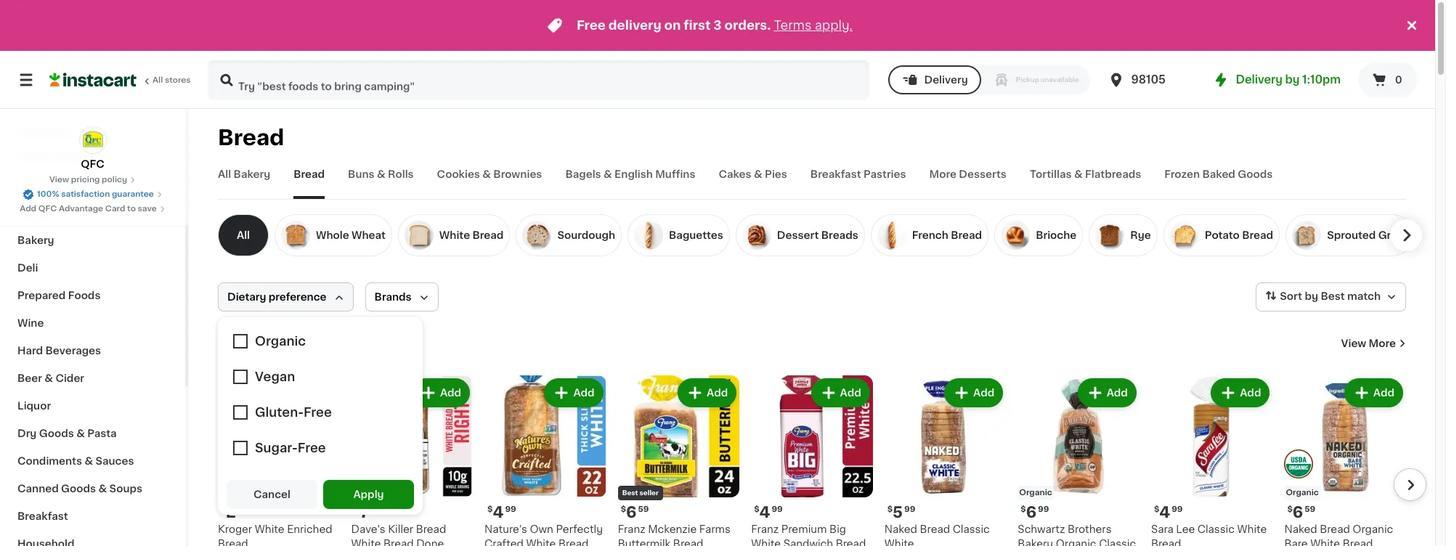 Task type: locate. For each thing, give the bounding box(es) containing it.
classic inside naked bread classic white
[[953, 524, 990, 534]]

6 $ from the left
[[621, 505, 626, 513]]

white right bare on the bottom of the page
[[1311, 539, 1340, 546]]

2 naked from the left
[[1285, 524, 1317, 534]]

qfc down 100%
[[38, 205, 57, 213]]

buns & rolls link
[[348, 167, 414, 199]]

$ 4 99 for sara
[[1154, 504, 1183, 520]]

& left pies
[[754, 169, 762, 179]]

2 $ from the left
[[487, 505, 493, 513]]

3 $ 4 99 from the left
[[1154, 504, 1183, 520]]

frozen inside frozen baked goods link
[[1165, 169, 1200, 179]]

& inside the bagels & english muffins 'link'
[[604, 169, 612, 179]]

1 horizontal spatial white bread
[[439, 230, 504, 240]]

& left pasta
[[76, 429, 85, 439]]

& right tortillas on the right top of the page
[[1074, 169, 1083, 179]]

qfc
[[81, 159, 104, 169], [38, 205, 57, 213]]

1 horizontal spatial $ 4 99
[[754, 504, 783, 520]]

view more
[[1341, 338, 1396, 349]]

dry goods & pasta
[[17, 429, 117, 439]]

sourdough
[[557, 230, 615, 240]]

brioche
[[1036, 230, 1077, 240]]

organic vegan
[[353, 489, 417, 497]]

1 horizontal spatial view
[[1341, 338, 1366, 349]]

by inside field
[[1305, 291, 1318, 302]]

wine
[[17, 318, 44, 328]]

0 vertical spatial frozen
[[1165, 169, 1200, 179]]

beverages up meat & seafood
[[17, 125, 73, 135]]

7 $ from the left
[[887, 505, 893, 513]]

add for franz premium big white sandwich bread
[[840, 388, 861, 398]]

delivery inside delivery button
[[924, 75, 968, 85]]

$ for naked bread classic white
[[887, 505, 893, 513]]

1 vertical spatial breakfast
[[17, 511, 68, 522]]

$ for sara lee classic white bread
[[1154, 505, 1159, 513]]

0 vertical spatial white bread
[[439, 230, 504, 240]]

0 horizontal spatial frozen
[[17, 208, 53, 218]]

condiments & sauces
[[17, 456, 134, 466]]

0 horizontal spatial classic
[[953, 524, 990, 534]]

free
[[577, 20, 606, 31]]

99 inside $ 6 99
[[1038, 505, 1049, 513]]

seafood
[[58, 153, 102, 163]]

2 59 from the left
[[1305, 505, 1316, 513]]

0 horizontal spatial $ 6 59
[[621, 504, 649, 520]]

1 horizontal spatial classic
[[1198, 524, 1235, 534]]

1 4 from the left
[[493, 504, 504, 520]]

& inside beer & cider link
[[45, 373, 53, 384]]

2 99 from the left
[[772, 505, 783, 513]]

dessert breads image
[[742, 221, 771, 250]]

1 vertical spatial bakery
[[17, 235, 54, 246]]

more left the desserts
[[929, 169, 957, 179]]

5 99 from the left
[[904, 505, 915, 513]]

sprouted grain
[[1327, 230, 1407, 240]]

$ up bare on the bottom of the page
[[1287, 505, 1293, 513]]

best inside field
[[1321, 291, 1345, 302]]

organic inside "schwartz brothers bakery organic classi"
[[1056, 539, 1096, 546]]

white down dietary
[[218, 336, 265, 351]]

white right white bread image
[[439, 230, 470, 240]]

best left match
[[1321, 291, 1345, 302]]

1 vertical spatial all
[[218, 169, 231, 179]]

1 horizontal spatial franz
[[751, 524, 779, 534]]

3 $ from the left
[[754, 505, 759, 513]]

$ for dave's killer bread white bread don
[[354, 505, 359, 513]]

white inside kroger white enriched bread
[[255, 524, 284, 534]]

best for best seller
[[622, 489, 638, 496]]

sprouted
[[1327, 230, 1376, 240]]

breakfast inside breakfast "link"
[[17, 511, 68, 522]]

best
[[1321, 291, 1345, 302], [622, 489, 638, 496]]

$ left "19"
[[221, 505, 226, 513]]

1 vertical spatial qfc
[[38, 205, 57, 213]]

0 vertical spatial all
[[153, 76, 163, 84]]

sprouted grain image
[[1292, 221, 1321, 250]]

0 vertical spatial best
[[1321, 291, 1345, 302]]

1 6 from the left
[[1026, 504, 1037, 520]]

best inside product "group"
[[622, 489, 638, 496]]

potato bread image
[[1170, 221, 1199, 250]]

& inside canned goods & soups link
[[98, 484, 107, 494]]

cancel button
[[227, 480, 317, 509]]

1 vertical spatial white bread link
[[218, 335, 317, 352]]

2 $ 4 99 from the left
[[754, 504, 783, 520]]

7 add button from the left
[[1212, 380, 1269, 406]]

4 for nature's
[[493, 504, 504, 520]]

98105 button
[[1108, 60, 1195, 100]]

bread inside franz mckenzie farms buttermilk bread
[[673, 539, 703, 546]]

1 product group from the left
[[218, 376, 340, 546]]

& left sauces at left bottom
[[85, 456, 93, 466]]

product group containing 7
[[351, 376, 473, 546]]

100%
[[37, 190, 59, 198]]

2 horizontal spatial 4
[[1159, 504, 1170, 520]]

brioche image
[[1001, 221, 1030, 250]]

6 down best seller
[[626, 504, 637, 520]]

9 $ from the left
[[1287, 505, 1293, 513]]

grain
[[1378, 230, 1407, 240]]

0 horizontal spatial bakery
[[17, 235, 54, 246]]

goods down condiments & sauces
[[61, 484, 96, 494]]

frozen left baked
[[1165, 169, 1200, 179]]

french bread
[[912, 230, 982, 240]]

2 vertical spatial all
[[237, 230, 250, 240]]

1 $ 6 59 from the left
[[621, 504, 649, 520]]

& inside meat & seafood link
[[47, 153, 55, 163]]

$ 6 59 down best seller
[[621, 504, 649, 520]]

1 vertical spatial white bread
[[218, 336, 317, 351]]

& inside the condiments & sauces link
[[85, 456, 93, 466]]

bread inside naked bread organic bare white brea
[[1320, 524, 1350, 534]]

white inside nature's own perfectly crafted white bread
[[526, 539, 556, 546]]

card
[[105, 205, 125, 213]]

2 horizontal spatial all
[[237, 230, 250, 240]]

shelves by aisles element
[[218, 200, 1422, 271]]

delivery
[[1236, 74, 1283, 85], [924, 75, 968, 85]]

perfectly
[[556, 524, 603, 534]]

2 horizontal spatial 6
[[1293, 504, 1303, 520]]

add for naked bread organic bare white brea
[[1373, 388, 1395, 398]]

limited time offer region
[[0, 0, 1403, 51]]

hard beverages link
[[9, 337, 177, 365]]

qfc up view pricing policy link
[[81, 159, 104, 169]]

1 horizontal spatial all
[[218, 169, 231, 179]]

1 naked from the left
[[885, 524, 917, 534]]

4 add button from the left
[[812, 380, 869, 406]]

instacart logo image
[[49, 71, 137, 89]]

1 horizontal spatial $ 6 59
[[1287, 504, 1316, 520]]

4 99 from the left
[[370, 505, 381, 513]]

add button for naked bread organic bare white brea
[[1346, 380, 1402, 406]]

98105
[[1131, 74, 1166, 85]]

classic inside "sara lee classic white bread"
[[1198, 524, 1235, 534]]

$ inside $ 7 99
[[354, 505, 359, 513]]

breakfast inside breakfast pastries link
[[810, 169, 861, 179]]

1 horizontal spatial best
[[1321, 291, 1345, 302]]

hard
[[17, 346, 43, 356]]

2 franz from the left
[[618, 524, 645, 534]]

french bread image
[[877, 221, 906, 250]]

0 vertical spatial by
[[1285, 74, 1300, 85]]

& right beer
[[45, 373, 53, 384]]

product group containing 2
[[218, 376, 340, 546]]

99 up nature's
[[505, 505, 516, 513]]

naked inside naked bread classic white
[[885, 524, 917, 534]]

rolls
[[388, 169, 414, 179]]

add button for franz mckenzie farms buttermilk bread
[[679, 380, 735, 406]]

0 button
[[1358, 62, 1418, 97]]

all inside group
[[237, 230, 250, 240]]

& inside buns & rolls link
[[377, 169, 385, 179]]

$ for naked bread organic bare white brea
[[1287, 505, 1293, 513]]

classic for 5
[[953, 524, 990, 534]]

& inside snacks & candy link
[[58, 180, 66, 190]]

5 product group from the left
[[751, 376, 873, 546]]

1 vertical spatial view
[[1341, 338, 1366, 349]]

frozen for frozen baked goods
[[1165, 169, 1200, 179]]

0 vertical spatial breakfast
[[810, 169, 861, 179]]

& right cookies
[[483, 169, 491, 179]]

& inside cookies & brownies link
[[483, 169, 491, 179]]

classic left schwartz
[[953, 524, 990, 534]]

all up "all" link
[[218, 169, 231, 179]]

& right meat
[[47, 153, 55, 163]]

& inside cakes & pies link
[[754, 169, 762, 179]]

bakery
[[234, 169, 270, 179], [17, 235, 54, 246], [1018, 539, 1053, 546]]

0 horizontal spatial 6
[[626, 504, 637, 520]]

1 horizontal spatial delivery
[[1236, 74, 1283, 85]]

$ 4 99 up premium
[[754, 504, 783, 520]]

1 horizontal spatial 59
[[1305, 505, 1316, 513]]

& for snacks
[[58, 180, 66, 190]]

canned goods & soups link
[[9, 475, 177, 503]]

4 up nature's
[[493, 504, 504, 520]]

delivery inside delivery by 1:10pm 'link'
[[1236, 74, 1283, 85]]

1 vertical spatial goods
[[39, 429, 74, 439]]

$ 6 59 for franz
[[621, 504, 649, 520]]

$ up naked bread classic white
[[887, 505, 893, 513]]

dessert
[[777, 230, 819, 240]]

first
[[684, 20, 711, 31]]

all for all bakery
[[218, 169, 231, 179]]

naked up bare on the bottom of the page
[[1285, 524, 1317, 534]]

delivery for delivery
[[924, 75, 968, 85]]

$ up schwartz
[[1021, 505, 1026, 513]]

99
[[505, 505, 516, 513], [772, 505, 783, 513], [1038, 505, 1049, 513], [370, 505, 381, 513], [904, 505, 915, 513], [1172, 505, 1183, 513]]

59 for naked
[[1305, 505, 1316, 513]]

killer
[[388, 524, 413, 534]]

99 for schwartz
[[1038, 505, 1049, 513]]

$ 4 99 up sara
[[1154, 504, 1183, 520]]

hard beverages
[[17, 346, 101, 356]]

2 vertical spatial bakery
[[1018, 539, 1053, 546]]

1 vertical spatial by
[[1305, 291, 1318, 302]]

99 up schwartz
[[1038, 505, 1049, 513]]

4 up franz premium big white sandwich bread
[[759, 504, 770, 520]]

$ for schwartz brothers bakery organic classi
[[1021, 505, 1026, 513]]

frozen down 100%
[[17, 208, 53, 218]]

2 $ 6 59 from the left
[[1287, 504, 1316, 520]]

all link
[[218, 214, 269, 256]]

$ up nature's
[[487, 505, 493, 513]]

white inside dave's killer bread white bread don
[[351, 539, 381, 546]]

add for franz mckenzie farms buttermilk bread
[[707, 388, 728, 398]]

2 horizontal spatial bakery
[[1018, 539, 1053, 546]]

59 up bare on the bottom of the page
[[1305, 505, 1316, 513]]

99 inside $ 7 99
[[370, 505, 381, 513]]

goods right baked
[[1238, 169, 1273, 179]]

more down match
[[1369, 338, 1396, 349]]

white bread down dietary preference
[[218, 336, 317, 351]]

all stores
[[153, 76, 191, 84]]

2
[[226, 504, 236, 520]]

0 horizontal spatial best
[[622, 489, 638, 496]]

$ up franz premium big white sandwich bread
[[754, 505, 759, 513]]

beer & cider link
[[9, 365, 177, 392]]

snacks
[[17, 180, 55, 190]]

2 6 from the left
[[626, 504, 637, 520]]

white down dave's
[[351, 539, 381, 546]]

1 99 from the left
[[505, 505, 516, 513]]

delivery by 1:10pm link
[[1213, 71, 1341, 89]]

goods for canned goods & soups
[[61, 484, 96, 494]]

add button for sara lee classic white bread
[[1212, 380, 1269, 406]]

preference
[[269, 292, 327, 302]]

1 vertical spatial more
[[1369, 338, 1396, 349]]

1 vertical spatial best
[[622, 489, 638, 496]]

1 $ 4 99 from the left
[[487, 504, 516, 520]]

8 $ from the left
[[1154, 505, 1159, 513]]

delivery
[[609, 20, 661, 31]]

by left 1:10pm
[[1285, 74, 1300, 85]]

0 horizontal spatial white bread
[[218, 336, 317, 351]]

brands
[[374, 292, 412, 302]]

cookies
[[437, 169, 480, 179]]

view up 100%
[[49, 176, 69, 184]]

0 horizontal spatial by
[[1285, 74, 1300, 85]]

more
[[929, 169, 957, 179], [1369, 338, 1396, 349]]

by inside 'link'
[[1285, 74, 1300, 85]]

$ 4 99 up nature's
[[487, 504, 516, 520]]

& left pricing
[[58, 180, 66, 190]]

3 add button from the left
[[679, 380, 735, 406]]

1 franz from the left
[[751, 524, 779, 534]]

1 horizontal spatial 6
[[1026, 504, 1037, 520]]

breakfast left pastries
[[810, 169, 861, 179]]

0 horizontal spatial 59
[[638, 505, 649, 513]]

all left the whole wheat image
[[237, 230, 250, 240]]

99 for dave's
[[370, 505, 381, 513]]

0 horizontal spatial breakfast
[[17, 511, 68, 522]]

$ 6 59 up bare on the bottom of the page
[[1287, 504, 1316, 520]]

breakfast for breakfast pastries
[[810, 169, 861, 179]]

best match
[[1321, 291, 1381, 302]]

naked for 6
[[1285, 524, 1317, 534]]

6 up schwartz
[[1026, 504, 1037, 520]]

white inside franz premium big white sandwich bread
[[751, 539, 781, 546]]

terms
[[774, 20, 812, 31]]

franz inside franz mckenzie farms buttermilk bread
[[618, 524, 645, 534]]

3
[[714, 20, 722, 31]]

naked for 5
[[885, 524, 917, 534]]

canned goods & soups
[[17, 484, 142, 494]]

&
[[47, 153, 55, 163], [377, 169, 385, 179], [483, 169, 491, 179], [604, 169, 612, 179], [754, 169, 762, 179], [1074, 169, 1083, 179], [58, 180, 66, 190], [45, 373, 53, 384], [76, 429, 85, 439], [85, 456, 93, 466], [98, 484, 107, 494]]

0 vertical spatial goods
[[1238, 169, 1273, 179]]

6 product group from the left
[[885, 376, 1006, 546]]

3 99 from the left
[[1038, 505, 1049, 513]]

$ inside the $ 5 99
[[887, 505, 893, 513]]

None search field
[[208, 60, 869, 100]]

Search field
[[209, 61, 868, 99]]

1 horizontal spatial 4
[[759, 504, 770, 520]]

beverages up cider
[[45, 346, 101, 356]]

white right kroger
[[255, 524, 284, 534]]

4 $ from the left
[[1021, 505, 1026, 513]]

99 right 7
[[370, 505, 381, 513]]

all left stores
[[153, 76, 163, 84]]

& right bagels
[[604, 169, 612, 179]]

1 horizontal spatial naked
[[1285, 524, 1317, 534]]

add
[[20, 205, 36, 213], [440, 388, 461, 398], [573, 388, 595, 398], [707, 388, 728, 398], [840, 388, 861, 398], [973, 388, 995, 398], [1107, 388, 1128, 398], [1240, 388, 1261, 398], [1373, 388, 1395, 398]]

bakery left bread 'link'
[[234, 169, 270, 179]]

2 horizontal spatial $ 4 99
[[1154, 504, 1183, 520]]

1 vertical spatial frozen
[[17, 208, 53, 218]]

all inside "link"
[[153, 76, 163, 84]]

5 $ from the left
[[354, 505, 359, 513]]

0 vertical spatial view
[[49, 176, 69, 184]]

white left sandwich
[[751, 539, 781, 546]]

2 classic from the left
[[1198, 524, 1235, 534]]

1 $ from the left
[[221, 505, 226, 513]]

save
[[138, 205, 157, 213]]

all
[[153, 76, 163, 84], [218, 169, 231, 179], [237, 230, 250, 240]]

franz left premium
[[751, 524, 779, 534]]

4 product group from the left
[[618, 376, 740, 546]]

view pricing policy link
[[49, 174, 136, 186]]

0 vertical spatial bakery
[[234, 169, 270, 179]]

0 horizontal spatial naked
[[885, 524, 917, 534]]

white down own
[[526, 539, 556, 546]]

1 horizontal spatial bakery
[[234, 169, 270, 179]]

6 for franz
[[626, 504, 637, 520]]

bakery up deli
[[17, 235, 54, 246]]

breads
[[821, 230, 858, 240]]

white
[[439, 230, 470, 240], [218, 336, 265, 351], [255, 524, 284, 534], [1237, 524, 1267, 534], [526, 539, 556, 546], [751, 539, 781, 546], [351, 539, 381, 546], [885, 539, 914, 546], [1311, 539, 1340, 546]]

0 horizontal spatial view
[[49, 176, 69, 184]]

best left seller at the left bottom of page
[[622, 489, 638, 496]]

0 horizontal spatial 4
[[493, 504, 504, 520]]

59 down best seller
[[638, 505, 649, 513]]

$ up sara
[[1154, 505, 1159, 513]]

product group
[[218, 376, 340, 546], [351, 376, 473, 546], [485, 376, 606, 546], [618, 376, 740, 546], [751, 376, 873, 546], [885, 376, 1006, 546], [1018, 376, 1140, 546], [1151, 376, 1273, 546], [1285, 376, 1406, 546]]

5 add button from the left
[[946, 380, 1002, 406]]

0 horizontal spatial delivery
[[924, 75, 968, 85]]

naked inside naked bread organic bare white brea
[[1285, 524, 1317, 534]]

1 59 from the left
[[638, 505, 649, 513]]

1 classic from the left
[[953, 524, 990, 534]]

brothers
[[1068, 524, 1112, 534]]

99 inside the $ 5 99
[[904, 505, 915, 513]]

$ down apply
[[354, 505, 359, 513]]

goods
[[1238, 169, 1273, 179], [39, 429, 74, 439], [61, 484, 96, 494]]

0 horizontal spatial $ 4 99
[[487, 504, 516, 520]]

naked down the $ 5 99
[[885, 524, 917, 534]]

white bread link down cookies
[[398, 214, 510, 256]]

by for delivery
[[1285, 74, 1300, 85]]

$ 4 99 for franz
[[754, 504, 783, 520]]

1 horizontal spatial breakfast
[[810, 169, 861, 179]]

view for view pricing policy
[[49, 176, 69, 184]]

frozen for frozen
[[17, 208, 53, 218]]

wine link
[[9, 309, 177, 337]]

0 vertical spatial qfc
[[81, 159, 104, 169]]

add for sara lee classic white bread
[[1240, 388, 1261, 398]]

add qfc advantage card to save link
[[20, 203, 165, 215]]

dietary preference button
[[218, 283, 353, 312]]

naked
[[885, 524, 917, 534], [1285, 524, 1317, 534]]

& left rolls
[[377, 169, 385, 179]]

crafted
[[485, 539, 524, 546]]

by
[[1285, 74, 1300, 85], [1305, 291, 1318, 302]]

$ inside '$ 2 19'
[[221, 505, 226, 513]]

apply.
[[815, 20, 853, 31]]

0 horizontal spatial all
[[153, 76, 163, 84]]

$ down best seller
[[621, 505, 626, 513]]

rye image
[[1096, 221, 1125, 250]]

brownies
[[493, 169, 542, 179]]

enriched
[[287, 524, 332, 534]]

delivery button
[[888, 65, 981, 94]]

4 up sara
[[1159, 504, 1170, 520]]

franz up buttermilk
[[618, 524, 645, 534]]

cookies & brownies
[[437, 169, 542, 179]]

0 horizontal spatial more
[[929, 169, 957, 179]]

0 horizontal spatial franz
[[618, 524, 645, 534]]

beverages
[[17, 125, 73, 135], [45, 346, 101, 356]]

1 horizontal spatial white bread link
[[398, 214, 510, 256]]

1 horizontal spatial qfc
[[81, 159, 104, 169]]

classic right lee
[[1198, 524, 1235, 534]]

0 horizontal spatial qfc
[[38, 205, 57, 213]]

add for naked bread classic white
[[973, 388, 995, 398]]

1 add button from the left
[[412, 380, 469, 406]]

franz inside franz premium big white sandwich bread
[[751, 524, 779, 534]]

1 horizontal spatial frozen
[[1165, 169, 1200, 179]]

99 up lee
[[1172, 505, 1183, 513]]

& inside tortillas & flatbreads link
[[1074, 169, 1083, 179]]

tortillas & flatbreads
[[1030, 169, 1141, 179]]

6 99 from the left
[[1172, 505, 1183, 513]]

goods up condiments
[[39, 429, 74, 439]]

white right lee
[[1237, 524, 1267, 534]]

by right sort
[[1305, 291, 1318, 302]]

view down "best match" at the bottom right of the page
[[1341, 338, 1366, 349]]

3 4 from the left
[[1159, 504, 1170, 520]]

1 horizontal spatial by
[[1305, 291, 1318, 302]]

3 6 from the left
[[1293, 504, 1303, 520]]

8 add button from the left
[[1346, 380, 1402, 406]]

view for view more
[[1341, 338, 1366, 349]]

white bread link down dietary preference
[[218, 335, 317, 352]]

white inside naked bread classic white
[[885, 539, 914, 546]]

all stores link
[[49, 60, 192, 100]]

& for cookies
[[483, 169, 491, 179]]

99 right 5 at right
[[904, 505, 915, 513]]

19
[[237, 505, 247, 513]]

2 product group from the left
[[351, 376, 473, 546]]

frozen inside frozen link
[[17, 208, 53, 218]]

6 up bare on the bottom of the page
[[1293, 504, 1303, 520]]

99 up premium
[[772, 505, 783, 513]]

$ inside $ 6 99
[[1021, 505, 1026, 513]]

add for nature's own perfectly crafted white bread
[[573, 388, 595, 398]]

white down 5 at right
[[885, 539, 914, 546]]

2 4 from the left
[[759, 504, 770, 520]]

& for beer
[[45, 373, 53, 384]]

breakfast down the canned
[[17, 511, 68, 522]]

6 add button from the left
[[1079, 380, 1135, 406]]

franz for 4
[[751, 524, 779, 534]]

snacks & candy link
[[9, 171, 177, 199]]

white bread right white bread image
[[439, 230, 504, 240]]

2 vertical spatial goods
[[61, 484, 96, 494]]

bakery link
[[9, 227, 177, 254]]

bakery inside "schwartz brothers bakery organic classi"
[[1018, 539, 1053, 546]]

& left soups
[[98, 484, 107, 494]]

2 add button from the left
[[546, 380, 602, 406]]

bakery down schwartz
[[1018, 539, 1053, 546]]

premium
[[781, 524, 827, 534]]



Task type: vqa. For each thing, say whether or not it's contained in the screenshot.
Sara Lee Classic White Bread's the $
yes



Task type: describe. For each thing, give the bounding box(es) containing it.
1:10pm
[[1302, 74, 1341, 85]]

terms apply. link
[[774, 20, 853, 31]]

bread inside kroger white enriched bread
[[218, 539, 248, 546]]

$ 2 19
[[221, 504, 247, 520]]

dessert breads link
[[736, 214, 865, 256]]

condiments
[[17, 456, 82, 466]]

4 for franz
[[759, 504, 770, 520]]

meat & seafood link
[[9, 144, 177, 171]]

organic inside naked bread organic bare white brea
[[1353, 524, 1393, 534]]

kroger
[[218, 524, 252, 534]]

59 for franz
[[638, 505, 649, 513]]

liquor link
[[9, 392, 177, 420]]

apply button
[[323, 480, 414, 509]]

rye
[[1130, 230, 1151, 240]]

vegan
[[391, 489, 417, 497]]

& for tortillas
[[1074, 169, 1083, 179]]

dietary
[[227, 292, 266, 302]]

bagels & english muffins
[[565, 169, 695, 179]]

1 horizontal spatial more
[[1369, 338, 1396, 349]]

to
[[127, 205, 136, 213]]

desserts
[[959, 169, 1007, 179]]

meat & seafood
[[17, 153, 102, 163]]

best seller
[[622, 489, 659, 496]]

condiments & sauces link
[[9, 447, 177, 475]]

prepared foods link
[[9, 282, 177, 309]]

wheat
[[352, 230, 386, 240]]

franz premium big white sandwich bread
[[751, 524, 866, 546]]

0 vertical spatial beverages
[[17, 125, 73, 135]]

bagels & english muffins link
[[565, 167, 695, 199]]

& for condiments
[[85, 456, 93, 466]]

$ 7 99
[[354, 504, 381, 520]]

qfc logo image
[[79, 126, 106, 154]]

$ 5 99
[[887, 504, 915, 520]]

sara lee classic white bread
[[1151, 524, 1267, 546]]

add for dave's killer bread white bread don
[[440, 388, 461, 398]]

$ for franz premium big white sandwich bread
[[754, 505, 759, 513]]

white bread inside 'shelves by aisles' element
[[439, 230, 504, 240]]

sourdough link
[[516, 214, 622, 256]]

item badge image
[[1285, 450, 1314, 479]]

99 for naked
[[904, 505, 915, 513]]

white inside "sara lee classic white bread"
[[1237, 524, 1267, 534]]

99 for sara
[[1172, 505, 1183, 513]]

rye link
[[1089, 214, 1158, 256]]

franz for 6
[[618, 524, 645, 534]]

$ 6 59 for naked
[[1287, 504, 1316, 520]]

advantage
[[59, 205, 103, 213]]

baguettes
[[669, 230, 723, 240]]

bread inside franz premium big white sandwich bread
[[836, 539, 866, 546]]

0 vertical spatial more
[[929, 169, 957, 179]]

& for cakes
[[754, 169, 762, 179]]

breakfast pastries
[[810, 169, 906, 179]]

$ 6 99
[[1021, 504, 1049, 520]]

snacks & candy
[[17, 180, 103, 190]]

lee
[[1176, 524, 1195, 534]]

3 product group from the left
[[485, 376, 606, 546]]

all for all stores
[[153, 76, 163, 84]]

add button for schwartz brothers bakery organic classi
[[1079, 380, 1135, 406]]

dry
[[17, 429, 37, 439]]

breakfast for breakfast
[[17, 511, 68, 522]]

classic for 4
[[1198, 524, 1235, 534]]

sprouted grain link
[[1286, 214, 1413, 256]]

cakes
[[719, 169, 751, 179]]

add button for dave's killer bread white bread don
[[412, 380, 469, 406]]

baguettes image
[[634, 221, 663, 250]]

buttermilk
[[618, 539, 671, 546]]

delivery for delivery by 1:10pm
[[1236, 74, 1283, 85]]

7 product group from the left
[[1018, 376, 1140, 546]]

orders.
[[725, 20, 771, 31]]

more desserts
[[929, 169, 1007, 179]]

99 for nature's
[[505, 505, 516, 513]]

foods
[[68, 291, 101, 301]]

100% satisfaction guarantee button
[[23, 186, 163, 200]]

4 for sara
[[1159, 504, 1170, 520]]

cider
[[56, 373, 84, 384]]

dessert breads
[[777, 230, 858, 240]]

$ for kroger white enriched bread
[[221, 505, 226, 513]]

muffins
[[655, 169, 695, 179]]

add button for franz premium big white sandwich bread
[[812, 380, 869, 406]]

goods for dry goods & pasta
[[39, 429, 74, 439]]

8 product group from the left
[[1151, 376, 1273, 546]]

by for sort
[[1305, 291, 1318, 302]]

french bread link
[[871, 214, 989, 256]]

add button for naked bread classic white
[[946, 380, 1002, 406]]

match
[[1347, 291, 1381, 302]]

tortillas & flatbreads link
[[1030, 167, 1141, 199]]

bread inside "sara lee classic white bread"
[[1151, 539, 1181, 546]]

frozen link
[[9, 199, 177, 227]]

0 vertical spatial white bread link
[[398, 214, 510, 256]]

free delivery on first 3 orders. terms apply.
[[577, 20, 853, 31]]

naked bread organic bare white brea
[[1285, 524, 1393, 546]]

breakfast pastries link
[[810, 167, 906, 199]]

whole wheat image
[[281, 221, 310, 250]]

tortillas
[[1030, 169, 1072, 179]]

add button for nature's own perfectly crafted white bread
[[546, 380, 602, 406]]

product group containing 5
[[885, 376, 1006, 546]]

9 product group from the left
[[1285, 376, 1406, 546]]

white inside 'shelves by aisles' element
[[439, 230, 470, 240]]

prepared
[[17, 291, 66, 301]]

100% satisfaction guarantee
[[37, 190, 154, 198]]

schwartz brothers bakery organic classi
[[1018, 524, 1136, 546]]

nature's
[[485, 524, 527, 534]]

5
[[893, 504, 903, 520]]

all bakery link
[[218, 167, 270, 199]]

cakes & pies link
[[719, 167, 787, 199]]

brands button
[[365, 283, 438, 312]]

6 for naked
[[1293, 504, 1303, 520]]

farms
[[699, 524, 731, 534]]

whole wheat
[[316, 230, 386, 240]]

bread inside naked bread classic white
[[920, 524, 950, 534]]

view more link
[[1341, 336, 1406, 351]]

white bread image
[[404, 221, 434, 250]]

sourdough image
[[523, 221, 552, 250]]

big
[[830, 524, 846, 534]]

baked
[[1202, 169, 1235, 179]]

flatbreads
[[1085, 169, 1141, 179]]

beverages link
[[9, 116, 177, 144]]

frozen baked goods
[[1165, 169, 1273, 179]]

6 for schwartz
[[1026, 504, 1037, 520]]

$ for franz mckenzie farms buttermilk bread
[[621, 505, 626, 513]]

next image
[[1396, 226, 1413, 244]]

& for buns
[[377, 169, 385, 179]]

dave's killer bread white bread don
[[351, 524, 460, 546]]

potato bread link
[[1163, 214, 1280, 256]]

all bakery
[[218, 169, 270, 179]]

0 horizontal spatial white bread link
[[218, 335, 317, 352]]

own
[[530, 524, 553, 534]]

potato bread
[[1205, 230, 1273, 240]]

sara
[[1151, 524, 1174, 534]]

item carousel region
[[198, 370, 1427, 546]]

1 vertical spatial beverages
[[45, 346, 101, 356]]

kroger white enriched bread
[[218, 524, 332, 546]]

white inside naked bread organic bare white brea
[[1311, 539, 1340, 546]]

service type group
[[888, 65, 1091, 94]]

all of 12 group
[[218, 214, 275, 256]]

$ 4 99 for nature's
[[487, 504, 516, 520]]

& for bagels
[[604, 169, 612, 179]]

99 for franz
[[772, 505, 783, 513]]

& for meat
[[47, 153, 55, 163]]

best for best match
[[1321, 291, 1345, 302]]

& inside dry goods & pasta link
[[76, 429, 85, 439]]

cancel
[[254, 490, 291, 500]]

add for schwartz brothers bakery organic classi
[[1107, 388, 1128, 398]]

Best match Sort by field
[[1256, 283, 1406, 312]]

$ for nature's own perfectly crafted white bread
[[487, 505, 493, 513]]

bakery inside "link"
[[17, 235, 54, 246]]

meat
[[17, 153, 44, 163]]

sandwich
[[784, 539, 833, 546]]



